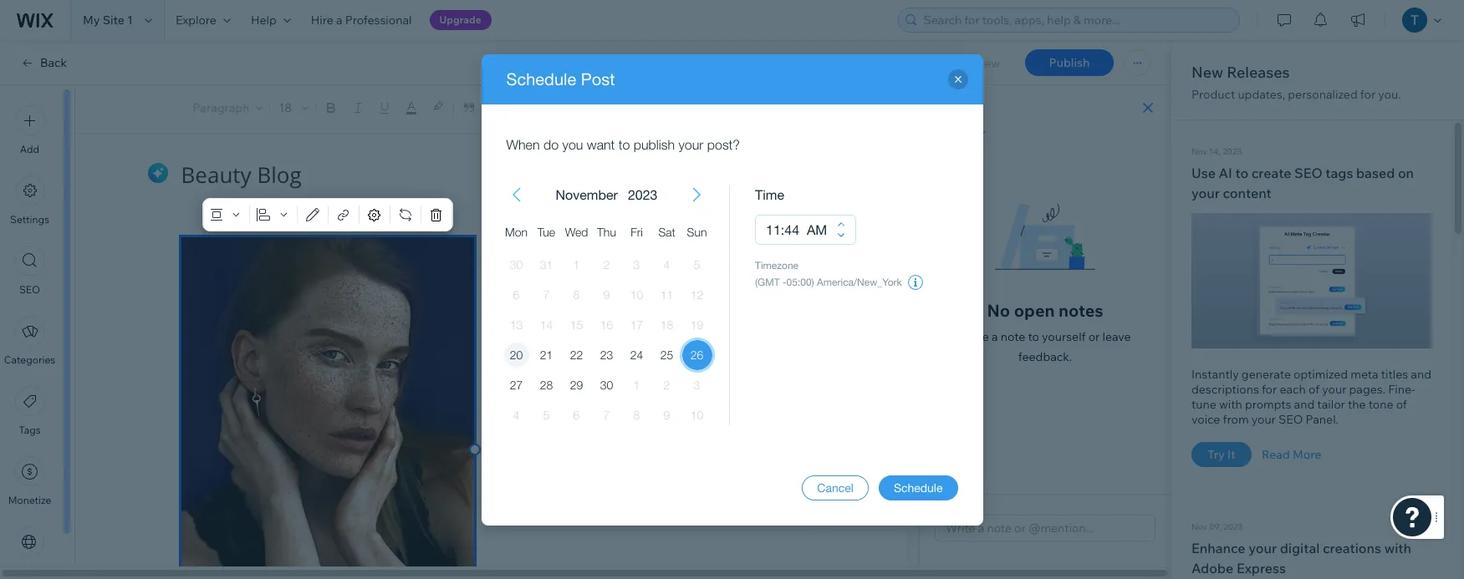 Task type: vqa. For each thing, say whether or not it's contained in the screenshot.
Grid
yes



Task type: locate. For each thing, give the bounding box(es) containing it.
schedule post
[[507, 69, 615, 88]]

0 vertical spatial schedule
[[507, 69, 577, 88]]

1 vertical spatial schedule
[[894, 481, 943, 495]]

nov for enhance
[[1192, 522, 1208, 532]]

1 horizontal spatial a
[[992, 330, 998, 345]]

nov
[[1192, 146, 1208, 157], [1192, 522, 1208, 532]]

0 vertical spatial and
[[1411, 367, 1432, 382]]

publish button
[[1026, 49, 1114, 76]]

for
[[1361, 87, 1376, 102], [1262, 382, 1278, 397]]

row group containing 20
[[481, 250, 732, 450]]

back
[[40, 55, 67, 70]]

nov left 14,
[[1192, 146, 1208, 157]]

and
[[1411, 367, 1432, 382], [1295, 397, 1315, 412]]

no
[[988, 300, 1011, 321]]

2023 inside nov 14, 2023 use ai to create seo tags based on your content
[[1223, 146, 1242, 157]]

mon
[[505, 225, 528, 239]]

seo button
[[15, 246, 45, 296]]

your inside nov 09, 2023 enhance your digital creations with adobe express
[[1249, 540, 1277, 557]]

paragraph
[[193, 100, 250, 115]]

seo up categories button
[[19, 284, 40, 296]]

05:00)
[[787, 276, 815, 288]]

settings
[[10, 213, 49, 226]]

no open notes write a note to yourself or leave feedback.
[[960, 300, 1132, 365]]

1 horizontal spatial for
[[1361, 87, 1376, 102]]

nov 14, 2023 use ai to create seo tags based on your content
[[1192, 146, 1415, 202]]

1 vertical spatial to
[[1236, 165, 1249, 182]]

2023 right '09,'
[[1224, 522, 1243, 532]]

1 vertical spatial nov
[[1192, 522, 1208, 532]]

1 vertical spatial a
[[992, 330, 998, 345]]

sunday, november 26, 2023 cell
[[682, 340, 712, 370]]

categories button
[[4, 316, 55, 366]]

1 horizontal spatial schedule
[[894, 481, 943, 495]]

pages.
[[1350, 382, 1386, 397]]

None field
[[761, 215, 807, 244]]

for left you.
[[1361, 87, 1376, 102]]

of
[[1309, 382, 1320, 397], [1397, 397, 1408, 412]]

help
[[251, 13, 277, 28]]

to right want
[[619, 137, 630, 152]]

1 vertical spatial seo
[[19, 284, 40, 296]]

your inside nov 14, 2023 use ai to create seo tags based on your content
[[1192, 185, 1220, 202]]

1 vertical spatial with
[[1385, 540, 1412, 557]]

grid
[[481, 164, 732, 450]]

row containing 27
[[501, 370, 712, 400]]

with inside instantly generate optimized meta titles and descriptions for each of your pages. fine- tune with prompts and tailor the tone of voice from your seo panel.
[[1220, 397, 1243, 412]]

optimized
[[1294, 367, 1349, 382]]

2 vertical spatial 2023
[[1224, 522, 1243, 532]]

and right titles
[[1411, 367, 1432, 382]]

upgrade button
[[430, 10, 492, 30]]

1 horizontal spatial with
[[1385, 540, 1412, 557]]

schedule
[[507, 69, 577, 88], [894, 481, 943, 495]]

schedule inside button
[[894, 481, 943, 495]]

updates,
[[1238, 87, 1286, 102]]

7 row from the top
[[501, 400, 712, 430]]

your up express
[[1249, 540, 1277, 557]]

with right the creations
[[1385, 540, 1412, 557]]

2 horizontal spatial to
[[1236, 165, 1249, 182]]

alert containing november
[[551, 184, 663, 205]]

5 row from the top
[[501, 340, 712, 370]]

you.
[[1379, 87, 1402, 102]]

your left the "the"
[[1323, 382, 1347, 397]]

1 row from the top
[[501, 210, 712, 250]]

save
[[868, 55, 894, 70]]

0 vertical spatial seo
[[1295, 165, 1323, 182]]

translate
[[8, 565, 51, 577]]

14,
[[1210, 146, 1221, 157]]

0 horizontal spatial schedule
[[507, 69, 577, 88]]

instantly
[[1192, 367, 1239, 382]]

2 nov from the top
[[1192, 522, 1208, 532]]

to right ai
[[1236, 165, 1249, 182]]

2 vertical spatial to
[[1028, 330, 1040, 345]]

your down use
[[1192, 185, 1220, 202]]

seo left tags
[[1295, 165, 1323, 182]]

to
[[619, 137, 630, 152], [1236, 165, 1249, 182], [1028, 330, 1040, 345]]

6 row from the top
[[501, 370, 712, 400]]

meta
[[1351, 367, 1379, 382]]

your right from
[[1252, 412, 1276, 427]]

seo down each
[[1279, 412, 1304, 427]]

timezone
[[755, 260, 799, 271]]

of right each
[[1309, 382, 1320, 397]]

titles
[[1382, 367, 1409, 382]]

cancel
[[818, 481, 854, 495]]

alert
[[551, 184, 663, 205]]

row
[[501, 210, 712, 250], [501, 250, 712, 280], [501, 280, 712, 310], [501, 310, 712, 340], [501, 340, 712, 370], [501, 370, 712, 400], [501, 400, 712, 430]]

0 horizontal spatial a
[[336, 13, 343, 28]]

enhance
[[1192, 540, 1246, 557]]

time
[[755, 187, 785, 202]]

0 vertical spatial 2023
[[1223, 146, 1242, 157]]

1 horizontal spatial and
[[1411, 367, 1432, 382]]

nov inside nov 09, 2023 enhance your digital creations with adobe express
[[1192, 522, 1208, 532]]

creations
[[1323, 540, 1382, 557]]

0 vertical spatial a
[[336, 13, 343, 28]]

4 row from the top
[[501, 310, 712, 340]]

with
[[1220, 397, 1243, 412], [1385, 540, 1412, 557]]

0 horizontal spatial with
[[1220, 397, 1243, 412]]

note
[[1001, 330, 1026, 345]]

settings button
[[10, 176, 49, 226]]

1 horizontal spatial to
[[1028, 330, 1040, 345]]

2023 right 14,
[[1223, 146, 1242, 157]]

25
[[661, 348, 674, 362]]

translate button
[[8, 527, 51, 577]]

the
[[1348, 397, 1367, 412]]

more
[[1293, 447, 1322, 462]]

2 vertical spatial seo
[[1279, 412, 1304, 427]]

hire a professional
[[311, 13, 412, 28]]

row group
[[481, 250, 732, 450]]

0 horizontal spatial of
[[1309, 382, 1320, 397]]

help button
[[241, 0, 301, 40]]

a inside no open notes write a note to yourself or leave feedback.
[[992, 330, 998, 345]]

24
[[630, 348, 644, 362]]

to right note
[[1028, 330, 1040, 345]]

with right tune
[[1220, 397, 1243, 412]]

upgrade
[[440, 13, 482, 26]]

explore
[[176, 13, 217, 28]]

0 vertical spatial with
[[1220, 397, 1243, 412]]

2023 inside nov 09, 2023 enhance your digital creations with adobe express
[[1224, 522, 1243, 532]]

menu
[[0, 95, 59, 580]]

schedule left post
[[507, 69, 577, 88]]

of right tone in the right bottom of the page
[[1397, 397, 1408, 412]]

0 vertical spatial nov
[[1192, 146, 1208, 157]]

add button
[[15, 105, 45, 156]]

do
[[544, 137, 559, 152]]

0 vertical spatial for
[[1361, 87, 1376, 102]]

read
[[1262, 447, 1291, 462]]

personalized
[[1288, 87, 1358, 102]]

add
[[20, 143, 39, 156]]

and left tailor
[[1295, 397, 1315, 412]]

back button
[[20, 55, 67, 70]]

row containing mon
[[501, 210, 712, 250]]

am
[[807, 222, 828, 237]]

nov inside nov 14, 2023 use ai to create seo tags based on your content
[[1192, 146, 1208, 157]]

(gmt -05:00) america/new_york
[[755, 276, 902, 288]]

-
[[783, 276, 787, 288]]

1 nov from the top
[[1192, 146, 1208, 157]]

2023 up fri
[[628, 187, 658, 202]]

feedback.
[[1019, 350, 1073, 365]]

nov left '09,'
[[1192, 522, 1208, 532]]

write
[[960, 330, 990, 345]]

schedule for schedule
[[894, 481, 943, 495]]

product
[[1192, 87, 1236, 102]]

notes
[[1059, 300, 1104, 321]]

you
[[563, 137, 583, 152]]

21
[[540, 348, 553, 362]]

new
[[1192, 63, 1224, 82]]

1 vertical spatial for
[[1262, 382, 1278, 397]]

a right the "hire"
[[336, 13, 343, 28]]

try it link
[[1192, 442, 1252, 467]]

post?
[[708, 137, 740, 152]]

20
[[510, 348, 523, 362]]

a
[[336, 13, 343, 28], [992, 330, 998, 345]]

express
[[1237, 560, 1287, 577]]

a left note
[[992, 330, 998, 345]]

0 horizontal spatial for
[[1262, 382, 1278, 397]]

hire a professional link
[[301, 0, 422, 40]]

27
[[510, 378, 523, 392]]

22
[[570, 348, 583, 362]]

schedule right cancel button
[[894, 481, 943, 495]]

try
[[1208, 447, 1225, 462]]

for left each
[[1262, 382, 1278, 397]]

try it
[[1208, 447, 1236, 462]]

seo
[[1295, 165, 1323, 182], [19, 284, 40, 296], [1279, 412, 1304, 427]]

0 horizontal spatial and
[[1295, 397, 1315, 412]]

0 vertical spatial to
[[619, 137, 630, 152]]

professional
[[345, 13, 412, 28]]

3 row from the top
[[501, 280, 712, 310]]

fine-
[[1389, 382, 1416, 397]]

(gmt
[[755, 276, 780, 288]]

monetize button
[[8, 457, 51, 507]]

1 vertical spatial and
[[1295, 397, 1315, 412]]

seo inside instantly generate optimized meta titles and descriptions for each of your pages. fine- tune with prompts and tailor the tone of voice from your seo panel.
[[1279, 412, 1304, 427]]



Task type: describe. For each thing, give the bounding box(es) containing it.
descriptions
[[1192, 382, 1260, 397]]

with inside nov 09, 2023 enhance your digital creations with adobe express
[[1385, 540, 1412, 557]]

generate
[[1242, 367, 1292, 382]]

Add a Catchy Title text field
[[181, 160, 789, 189]]

1 vertical spatial 2023
[[628, 187, 658, 202]]

each
[[1280, 382, 1307, 397]]

tags
[[19, 424, 41, 437]]

Search for tools, apps, help & more... field
[[919, 8, 1235, 32]]

read more link
[[1262, 447, 1322, 462]]

want
[[587, 137, 615, 152]]

tue
[[538, 225, 556, 239]]

new releases product updates, personalized for you.
[[1192, 63, 1402, 102]]

grid containing november
[[481, 164, 732, 450]]

30
[[600, 378, 613, 392]]

or
[[1089, 330, 1100, 345]]

your left post?
[[679, 137, 704, 152]]

tune
[[1192, 397, 1217, 412]]

categories
[[4, 354, 55, 366]]

tags
[[1326, 165, 1354, 182]]

seo inside nov 14, 2023 use ai to create seo tags based on your content
[[1295, 165, 1323, 182]]

0 horizontal spatial to
[[619, 137, 630, 152]]

for inside instantly generate optimized meta titles and descriptions for each of your pages. fine- tune with prompts and tailor the tone of voice from your seo panel.
[[1262, 382, 1278, 397]]

use
[[1192, 165, 1216, 182]]

my
[[83, 13, 100, 28]]

cancel button
[[802, 476, 869, 501]]

paragraph button
[[190, 96, 266, 120]]

1 horizontal spatial of
[[1397, 397, 1408, 412]]

hire
[[311, 13, 334, 28]]

when do you want to publish your post?
[[507, 137, 740, 152]]

america/new_york
[[817, 276, 902, 288]]

monetize
[[8, 494, 51, 507]]

nov for use
[[1192, 146, 1208, 157]]

notes
[[935, 99, 977, 118]]

for inside new releases product updates, personalized for you.
[[1361, 87, 1376, 102]]

post
[[581, 69, 615, 88]]

schedule for schedule post
[[507, 69, 577, 88]]

on
[[1399, 165, 1415, 182]]

open
[[1014, 300, 1055, 321]]

adobe
[[1192, 560, 1234, 577]]

2 row from the top
[[501, 250, 712, 280]]

tailor
[[1318, 397, 1346, 412]]

publish
[[1049, 55, 1090, 70]]

seo inside button
[[19, 284, 40, 296]]

november
[[556, 187, 618, 202]]

it
[[1228, 447, 1236, 462]]

panel.
[[1306, 412, 1339, 427]]

when
[[507, 137, 540, 152]]

yourself
[[1042, 330, 1086, 345]]

to inside nov 14, 2023 use ai to create seo tags based on your content
[[1236, 165, 1249, 182]]

read more
[[1262, 447, 1322, 462]]

alert inside grid
[[551, 184, 663, 205]]

releases
[[1227, 63, 1290, 82]]

ai
[[1219, 165, 1233, 182]]

1
[[127, 13, 133, 28]]

29
[[570, 378, 583, 392]]

sun
[[687, 225, 707, 239]]

site
[[103, 13, 125, 28]]

wed
[[565, 225, 588, 239]]

create
[[1252, 165, 1292, 182]]

my site 1
[[83, 13, 133, 28]]

schedule button
[[879, 476, 958, 501]]

2023 for use
[[1223, 146, 1242, 157]]

prompts
[[1245, 397, 1292, 412]]

sat
[[659, 225, 676, 239]]

menu containing add
[[0, 95, 59, 580]]

to inside no open notes write a note to yourself or leave feedback.
[[1028, 330, 1040, 345]]

2023 for enhance
[[1224, 522, 1243, 532]]

leave
[[1103, 330, 1132, 345]]

fri
[[631, 225, 643, 239]]

row containing 20
[[501, 340, 712, 370]]

instantly generate optimized meta titles and descriptions for each of your pages. fine- tune with prompts and tailor the tone of voice from your seo panel.
[[1192, 367, 1432, 427]]

23
[[600, 348, 613, 362]]

based
[[1357, 165, 1396, 182]]

28
[[540, 378, 553, 392]]

save button
[[847, 55, 915, 70]]

voice
[[1192, 412, 1221, 427]]

26
[[691, 348, 704, 362]]

09,
[[1210, 522, 1222, 532]]

nov 09, 2023 enhance your digital creations with adobe express
[[1192, 522, 1412, 577]]

tone
[[1369, 397, 1394, 412]]

from
[[1223, 412, 1249, 427]]



